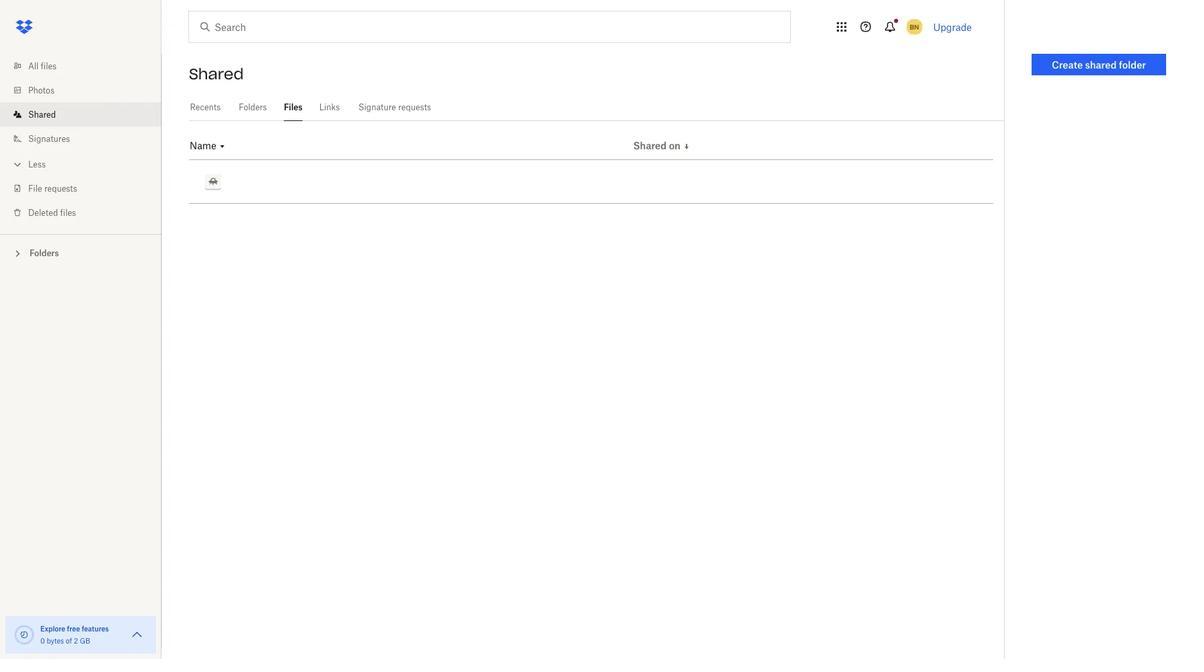 Task type: describe. For each thing, give the bounding box(es) containing it.
links
[[319, 102, 340, 112]]

folders link
[[238, 94, 268, 119]]

shared inside popup button
[[634, 140, 667, 151]]

shared on
[[634, 140, 681, 151]]

explore
[[40, 625, 65, 633]]

shared link
[[11, 102, 161, 126]]

list containing all files
[[0, 46, 161, 234]]

folders inside tab list
[[239, 102, 267, 112]]

file
[[28, 183, 42, 193]]

template stateless image
[[683, 142, 691, 151]]

1 horizontal spatial shared
[[189, 65, 244, 83]]

name button
[[190, 140, 227, 153]]

signature requests link
[[357, 94, 433, 119]]

shared on button
[[634, 140, 691, 153]]

files
[[284, 102, 303, 112]]

upgrade
[[934, 21, 972, 33]]

bytes
[[47, 637, 64, 645]]

signature
[[359, 102, 396, 112]]

folders button
[[0, 243, 161, 263]]

0
[[40, 637, 45, 645]]

signature requests
[[359, 102, 431, 112]]

files for all files
[[41, 61, 57, 71]]

recents
[[190, 102, 221, 112]]

less image
[[11, 158, 24, 171]]

Search in folder "Dropbox" text field
[[215, 20, 763, 34]]

quota usage element
[[13, 624, 35, 646]]

files link
[[284, 94, 303, 119]]

gb
[[80, 637, 90, 645]]

of
[[66, 637, 72, 645]]

features
[[82, 625, 109, 633]]

all files
[[28, 61, 57, 71]]

name
[[190, 140, 216, 151]]

requests for signature requests
[[398, 102, 431, 112]]

explore free features 0 bytes of 2 gb
[[40, 625, 109, 645]]

shared list item
[[0, 102, 161, 126]]

all
[[28, 61, 39, 71]]

folder
[[1119, 59, 1146, 70]]

template stateless image
[[218, 143, 227, 151]]

bn button
[[904, 16, 926, 38]]

bn
[[910, 23, 919, 31]]



Task type: locate. For each thing, give the bounding box(es) containing it.
tab list containing recents
[[189, 94, 1005, 121]]

tab list
[[189, 94, 1005, 121]]

shared down photos
[[28, 109, 56, 119]]

list
[[0, 46, 161, 234]]

file requests link
[[11, 176, 161, 200]]

requests right 'file'
[[44, 183, 77, 193]]

photos link
[[11, 78, 161, 102]]

folders down deleted
[[30, 248, 59, 258]]

requests right signature on the top of the page
[[398, 102, 431, 112]]

2
[[74, 637, 78, 645]]

files for deleted files
[[60, 208, 76, 218]]

links link
[[319, 94, 340, 119]]

files
[[41, 61, 57, 71], [60, 208, 76, 218]]

upgrade link
[[934, 21, 972, 33]]

create shared folder
[[1052, 59, 1146, 70]]

folders inside button
[[30, 248, 59, 258]]

folders left "files"
[[239, 102, 267, 112]]

shared
[[189, 65, 244, 83], [28, 109, 56, 119], [634, 140, 667, 151]]

requests inside list
[[44, 183, 77, 193]]

1 vertical spatial folders
[[30, 248, 59, 258]]

1 horizontal spatial folders
[[239, 102, 267, 112]]

all files link
[[11, 54, 161, 78]]

1 vertical spatial files
[[60, 208, 76, 218]]

less
[[28, 159, 46, 169]]

0 vertical spatial folders
[[239, 102, 267, 112]]

0 horizontal spatial requests
[[44, 183, 77, 193]]

free
[[67, 625, 80, 633]]

signatures
[[28, 134, 70, 144]]

0 vertical spatial shared
[[189, 65, 244, 83]]

create shared folder button
[[1032, 54, 1167, 75]]

photos
[[28, 85, 54, 95]]

deleted
[[28, 208, 58, 218]]

file requests
[[28, 183, 77, 193]]

shared
[[1086, 59, 1117, 70]]

shared left on
[[634, 140, 667, 151]]

requests inside "link"
[[398, 102, 431, 112]]

2 vertical spatial shared
[[634, 140, 667, 151]]

2 horizontal spatial shared
[[634, 140, 667, 151]]

dropbox image
[[11, 13, 38, 40]]

on
[[669, 140, 681, 151]]

folders
[[239, 102, 267, 112], [30, 248, 59, 258]]

shared inside list item
[[28, 109, 56, 119]]

1 horizontal spatial requests
[[398, 102, 431, 112]]

create
[[1052, 59, 1083, 70]]

deleted files
[[28, 208, 76, 218]]

0 horizontal spatial files
[[41, 61, 57, 71]]

1 vertical spatial requests
[[44, 183, 77, 193]]

0 horizontal spatial shared
[[28, 109, 56, 119]]

0 vertical spatial files
[[41, 61, 57, 71]]

files right deleted
[[60, 208, 76, 218]]

requests
[[398, 102, 431, 112], [44, 183, 77, 193]]

recents link
[[189, 94, 222, 119]]

1 horizontal spatial files
[[60, 208, 76, 218]]

0 vertical spatial requests
[[398, 102, 431, 112]]

deleted files link
[[11, 200, 161, 225]]

0 horizontal spatial folders
[[30, 248, 59, 258]]

shared up recents link
[[189, 65, 244, 83]]

signatures link
[[11, 126, 161, 151]]

files right all
[[41, 61, 57, 71]]

1 vertical spatial shared
[[28, 109, 56, 119]]

requests for file requests
[[44, 183, 77, 193]]



Task type: vqa. For each thing, say whether or not it's contained in the screenshot.
bottommost people
no



